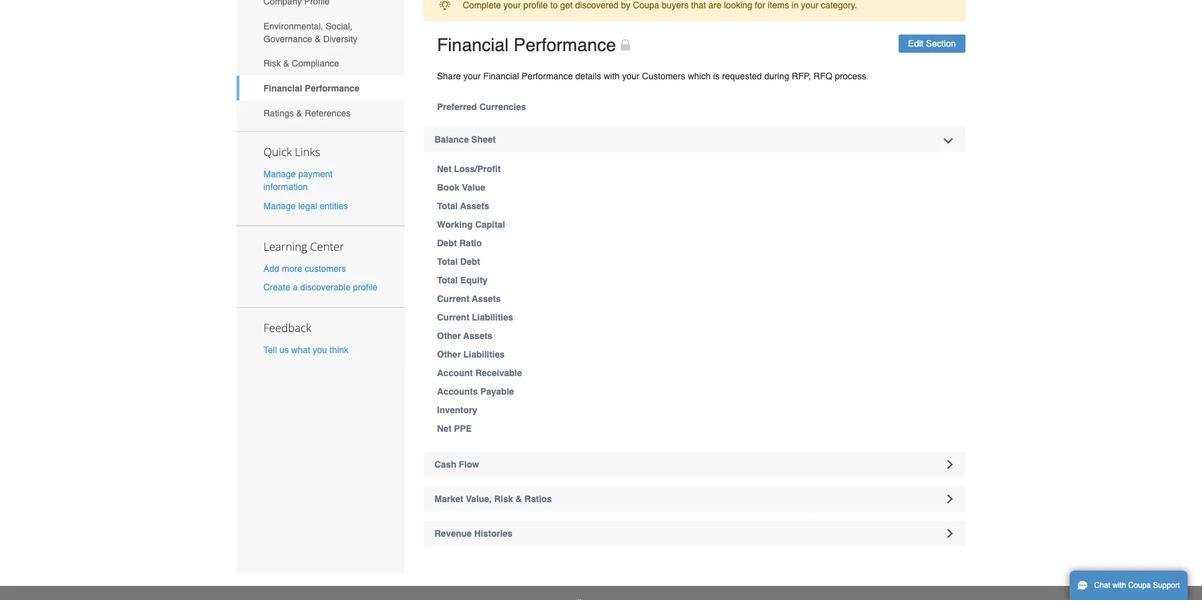 Task type: vqa. For each thing, say whether or not it's contained in the screenshot.
topmost Total
yes



Task type: locate. For each thing, give the bounding box(es) containing it.
2 vertical spatial total
[[437, 275, 458, 285]]

capital
[[476, 219, 505, 229]]

current for current liabilities
[[437, 312, 470, 322]]

2 other from the top
[[437, 349, 461, 359]]

chat with coupa support button
[[1071, 571, 1188, 600]]

1 net from the top
[[437, 163, 452, 174]]

cash flow
[[435, 459, 480, 470]]

total down book
[[437, 201, 458, 211]]

1 total from the top
[[437, 201, 458, 211]]

working capital
[[437, 219, 505, 229]]

add more customers
[[264, 263, 346, 274]]

us
[[280, 345, 289, 355]]

performance up the references
[[305, 83, 360, 93]]

1 vertical spatial total
[[437, 256, 458, 267]]

0 horizontal spatial risk
[[264, 58, 281, 69]]

1 vertical spatial other
[[437, 349, 461, 359]]

financial up ratings
[[264, 83, 302, 93]]

2 vertical spatial financial
[[264, 83, 302, 93]]

1 vertical spatial net
[[437, 423, 452, 434]]

0 vertical spatial other
[[437, 331, 461, 341]]

total down debt ratio
[[437, 256, 458, 267]]

manage for manage legal entities
[[264, 201, 296, 211]]

1 vertical spatial assets
[[472, 293, 501, 304]]

0 vertical spatial assets
[[460, 201, 490, 211]]

1 vertical spatial with
[[1113, 581, 1127, 590]]

with right details
[[604, 71, 620, 81]]

assets down value
[[460, 201, 490, 211]]

requested
[[723, 71, 763, 81]]

2 total from the top
[[437, 256, 458, 267]]

risk right the value, at the bottom
[[495, 494, 513, 504]]

edit section
[[909, 39, 957, 49]]

revenue histories
[[435, 529, 513, 539]]

total debt
[[437, 256, 481, 267]]

manage for manage payment information
[[264, 169, 296, 179]]

value,
[[466, 494, 492, 504]]

your right share
[[464, 71, 481, 81]]

2 net from the top
[[437, 423, 452, 434]]

financial
[[437, 35, 509, 55], [484, 71, 520, 81], [264, 83, 302, 93]]

1 manage from the top
[[264, 169, 296, 179]]

& left the diversity
[[315, 34, 321, 44]]

your
[[464, 71, 481, 81], [623, 71, 640, 81]]

risk inside risk & compliance link
[[264, 58, 281, 69]]

balance
[[435, 134, 469, 144]]

cash flow button
[[424, 452, 966, 477]]

total assets
[[437, 201, 490, 211]]

0 vertical spatial risk
[[264, 58, 281, 69]]

liabilities up 'account receivable'
[[464, 349, 505, 359]]

liabilities
[[472, 312, 514, 322], [464, 349, 505, 359]]

liabilities down current assets
[[472, 312, 514, 322]]

&
[[315, 34, 321, 44], [284, 58, 290, 69], [296, 108, 302, 118], [516, 494, 522, 504]]

net left ppe
[[437, 423, 452, 434]]

1 vertical spatial manage
[[264, 201, 296, 211]]

net
[[437, 163, 452, 174], [437, 423, 452, 434]]

2 vertical spatial assets
[[464, 331, 493, 341]]

1 horizontal spatial financial performance
[[437, 35, 617, 55]]

0 vertical spatial manage
[[264, 169, 296, 179]]

tell us what you think
[[264, 345, 349, 355]]

0 horizontal spatial your
[[464, 71, 481, 81]]

& down governance on the top left of the page
[[284, 58, 290, 69]]

1 horizontal spatial with
[[1113, 581, 1127, 590]]

entities
[[320, 201, 348, 211]]

1 horizontal spatial your
[[623, 71, 640, 81]]

current assets
[[437, 293, 501, 304]]

net up book
[[437, 163, 452, 174]]

1 vertical spatial debt
[[461, 256, 481, 267]]

assets down current liabilities
[[464, 331, 493, 341]]

links
[[295, 144, 320, 159]]

0 vertical spatial with
[[604, 71, 620, 81]]

2 vertical spatial performance
[[305, 83, 360, 93]]

liabilities for current liabilities
[[472, 312, 514, 322]]

current
[[437, 293, 470, 304], [437, 312, 470, 322]]

book
[[437, 182, 460, 192]]

total down total debt
[[437, 275, 458, 285]]

revenue histories button
[[424, 521, 966, 546]]

financial up the "currencies"
[[484, 71, 520, 81]]

other up account on the bottom of page
[[437, 349, 461, 359]]

accounts
[[437, 386, 478, 396]]

with inside button
[[1113, 581, 1127, 590]]

1 horizontal spatial risk
[[495, 494, 513, 504]]

1 other from the top
[[437, 331, 461, 341]]

legal
[[298, 201, 317, 211]]

current up other assets
[[437, 312, 470, 322]]

other
[[437, 331, 461, 341], [437, 349, 461, 359]]

2 current from the top
[[437, 312, 470, 322]]

assets
[[460, 201, 490, 211], [472, 293, 501, 304], [464, 331, 493, 341]]

3 total from the top
[[437, 275, 458, 285]]

debt down ratio
[[461, 256, 481, 267]]

risk
[[264, 58, 281, 69], [495, 494, 513, 504]]

current down the total equity
[[437, 293, 470, 304]]

1 vertical spatial liabilities
[[464, 349, 505, 359]]

alert
[[424, 0, 966, 21]]

ratio
[[460, 238, 482, 248]]

0 horizontal spatial with
[[604, 71, 620, 81]]

& inside environmental, social, governance & diversity
[[315, 34, 321, 44]]

total equity
[[437, 275, 488, 285]]

1 current from the top
[[437, 293, 470, 304]]

debt
[[437, 238, 457, 248], [461, 256, 481, 267]]

manage
[[264, 169, 296, 179], [264, 201, 296, 211]]

1 vertical spatial financial performance
[[264, 83, 360, 93]]

assets up current liabilities
[[472, 293, 501, 304]]

1 vertical spatial risk
[[495, 494, 513, 504]]

debt down working
[[437, 238, 457, 248]]

manage up information at the top left
[[264, 169, 296, 179]]

performance up details
[[514, 35, 617, 55]]

create
[[264, 282, 291, 292]]

cash flow heading
[[424, 452, 966, 477]]

1 vertical spatial current
[[437, 312, 470, 322]]

environmental, social, governance & diversity
[[264, 21, 358, 44]]

create a discoverable profile
[[264, 282, 378, 292]]

with right chat
[[1113, 581, 1127, 590]]

risk down governance on the top left of the page
[[264, 58, 281, 69]]

chat
[[1095, 581, 1111, 590]]

customers
[[305, 263, 346, 274]]

manage inside manage payment information
[[264, 169, 296, 179]]

learning center
[[264, 239, 344, 254]]

0 vertical spatial net
[[437, 163, 452, 174]]

& left ratios
[[516, 494, 522, 504]]

feedback
[[264, 320, 312, 335]]

& inside dropdown button
[[516, 494, 522, 504]]

0 vertical spatial total
[[437, 201, 458, 211]]

receivable
[[476, 368, 523, 378]]

risk & compliance
[[264, 58, 339, 69]]

2 your from the left
[[623, 71, 640, 81]]

0 horizontal spatial financial performance
[[264, 83, 360, 93]]

0 vertical spatial debt
[[437, 238, 457, 248]]

quick links
[[264, 144, 320, 159]]

your left customers
[[623, 71, 640, 81]]

ratings
[[264, 108, 294, 118]]

financial up share
[[437, 35, 509, 55]]

0 vertical spatial current
[[437, 293, 470, 304]]

0 vertical spatial financial performance
[[437, 35, 617, 55]]

other for other liabilities
[[437, 349, 461, 359]]

0 vertical spatial liabilities
[[472, 312, 514, 322]]

which
[[688, 71, 711, 81]]

balance sheet button
[[424, 126, 966, 152]]

manage down information at the top left
[[264, 201, 296, 211]]

value
[[462, 182, 486, 192]]

accounts payable
[[437, 386, 515, 396]]

other up other liabilities
[[437, 331, 461, 341]]

0 vertical spatial financial
[[437, 35, 509, 55]]

2 manage from the top
[[264, 201, 296, 211]]

manage legal entities
[[264, 201, 348, 211]]

support
[[1154, 581, 1181, 590]]

market value, risk & ratios
[[435, 494, 552, 504]]

performance left details
[[522, 71, 573, 81]]

revenue histories heading
[[424, 521, 966, 546]]



Task type: describe. For each thing, give the bounding box(es) containing it.
edit section link
[[899, 34, 966, 53]]

add
[[264, 263, 280, 274]]

what
[[292, 345, 310, 355]]

tell
[[264, 345, 277, 355]]

customers
[[643, 71, 686, 81]]

net for net ppe
[[437, 423, 452, 434]]

currencies
[[480, 101, 526, 112]]

think
[[330, 345, 349, 355]]

process
[[836, 71, 867, 81]]

payable
[[481, 386, 515, 396]]

1 horizontal spatial debt
[[461, 256, 481, 267]]

liabilities for other liabilities
[[464, 349, 505, 359]]

histories
[[475, 529, 513, 539]]

more
[[282, 263, 302, 274]]

discoverable
[[300, 282, 351, 292]]

section
[[927, 39, 957, 49]]

total for total assets
[[437, 201, 458, 211]]

share your financial performance details with your customers which is requested during rfp, rfq process
[[437, 71, 867, 81]]

add more customers link
[[264, 263, 346, 274]]

ratings & references
[[264, 108, 351, 118]]

learning
[[264, 239, 307, 254]]

references
[[305, 108, 351, 118]]

account
[[437, 368, 473, 378]]

create a discoverable profile link
[[264, 282, 378, 292]]

is
[[714, 71, 720, 81]]

payment
[[298, 169, 333, 179]]

inventory
[[437, 405, 478, 415]]

rfp,
[[792, 71, 812, 81]]

& right ratings
[[296, 108, 302, 118]]

social,
[[326, 21, 353, 31]]

environmental,
[[264, 21, 323, 31]]

total for total equity
[[437, 275, 458, 285]]

ppe
[[454, 423, 472, 434]]

financial performance link
[[237, 76, 405, 101]]

risk & compliance link
[[237, 51, 405, 76]]

net ppe
[[437, 423, 472, 434]]

manage payment information link
[[264, 169, 333, 192]]

manage legal entities link
[[264, 201, 348, 211]]

revenue
[[435, 529, 472, 539]]

cash
[[435, 459, 457, 470]]

chat with coupa support
[[1095, 581, 1181, 590]]

market
[[435, 494, 464, 504]]

preferred
[[437, 101, 477, 112]]

coupa
[[1129, 581, 1152, 590]]

sheet
[[472, 134, 496, 144]]

assets for current assets
[[472, 293, 501, 304]]

preferred currencies
[[437, 101, 526, 112]]

equity
[[461, 275, 488, 285]]

balance sheet heading
[[424, 126, 966, 152]]

during
[[765, 71, 790, 81]]

current liabilities
[[437, 312, 514, 322]]

environmental, social, governance & diversity link
[[237, 14, 405, 51]]

1 your from the left
[[464, 71, 481, 81]]

edit
[[909, 39, 924, 49]]

balance sheet
[[435, 134, 496, 144]]

ratings & references link
[[237, 101, 405, 125]]

risk inside market value, risk & ratios dropdown button
[[495, 494, 513, 504]]

details
[[576, 71, 602, 81]]

compliance
[[292, 58, 339, 69]]

information
[[264, 182, 308, 192]]

current for current assets
[[437, 293, 470, 304]]

assets for total assets
[[460, 201, 490, 211]]

1 vertical spatial financial
[[484, 71, 520, 81]]

market value, risk & ratios heading
[[424, 486, 966, 512]]

flow
[[459, 459, 480, 470]]

net loss/profit
[[437, 163, 501, 174]]

0 vertical spatial performance
[[514, 35, 617, 55]]

tell us what you think button
[[264, 343, 349, 356]]

other assets
[[437, 331, 493, 341]]

net for net loss/profit
[[437, 163, 452, 174]]

market value, risk & ratios button
[[424, 486, 966, 512]]

diversity
[[323, 34, 358, 44]]

other for other assets
[[437, 331, 461, 341]]

account receivable
[[437, 368, 523, 378]]

quick
[[264, 144, 292, 159]]

0 horizontal spatial debt
[[437, 238, 457, 248]]

working
[[437, 219, 473, 229]]

assets for other assets
[[464, 331, 493, 341]]

you
[[313, 345, 327, 355]]

manage payment information
[[264, 169, 333, 192]]

other liabilities
[[437, 349, 505, 359]]

center
[[310, 239, 344, 254]]

rfq
[[814, 71, 833, 81]]

loss/profit
[[454, 163, 501, 174]]

total for total debt
[[437, 256, 458, 267]]

ratios
[[525, 494, 552, 504]]

book value
[[437, 182, 486, 192]]

1 vertical spatial performance
[[522, 71, 573, 81]]

debt ratio
[[437, 238, 482, 248]]



